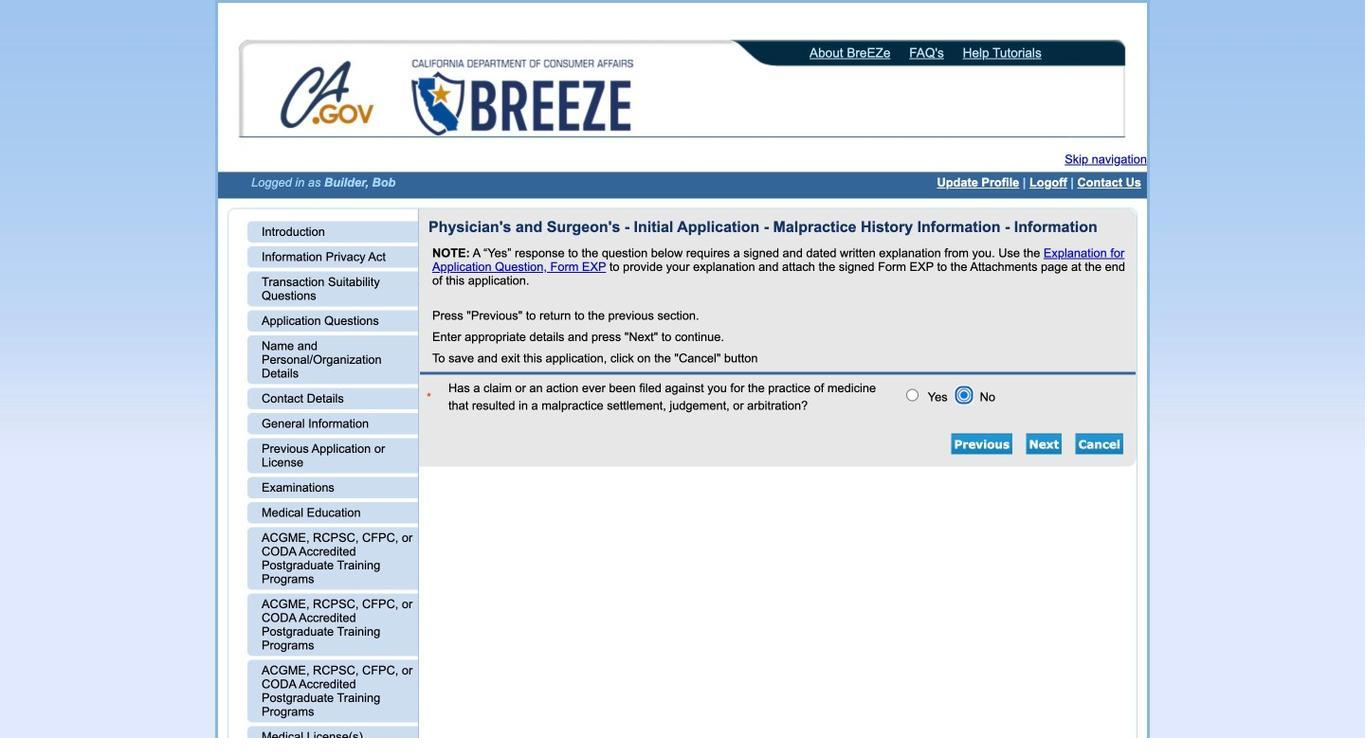 Task type: describe. For each thing, give the bounding box(es) containing it.
ca.gov image
[[280, 60, 376, 134]]



Task type: locate. For each thing, give the bounding box(es) containing it.
state of california breeze image
[[408, 60, 637, 136]]

  radio
[[906, 389, 919, 401], [958, 389, 971, 401]]

1   radio from the left
[[906, 389, 919, 401]]

1 horizontal spatial   radio
[[958, 389, 971, 401]]

2   radio from the left
[[958, 389, 971, 401]]

None submit
[[952, 434, 1013, 455], [1027, 434, 1062, 455], [1076, 434, 1124, 455], [952, 434, 1013, 455], [1027, 434, 1062, 455], [1076, 434, 1124, 455]]

0 horizontal spatial   radio
[[906, 389, 919, 401]]



